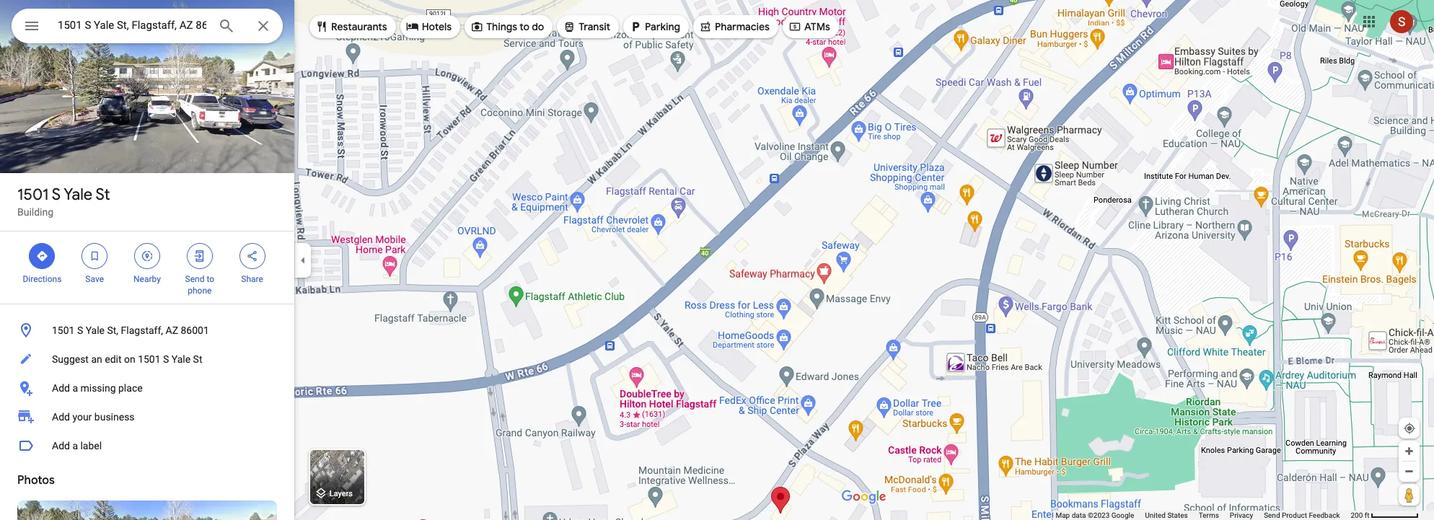 Task type: describe. For each thing, give the bounding box(es) containing it.
1501 for st,
[[52, 325, 75, 336]]

add a missing place
[[52, 382, 143, 394]]

missing
[[80, 382, 116, 394]]

1501 s yale st main content
[[0, 0, 294, 520]]

ft
[[1365, 512, 1370, 520]]

az
[[166, 325, 178, 336]]

business
[[94, 411, 135, 423]]

united
[[1145, 512, 1166, 520]]

transit
[[579, 20, 611, 33]]

suggest an edit on 1501 s yale st
[[52, 354, 202, 365]]

things
[[486, 20, 517, 33]]

layers
[[330, 489, 353, 499]]

yale for st
[[64, 185, 92, 205]]

label
[[80, 440, 102, 452]]

a for label
[[72, 440, 78, 452]]

map data ©2023 google
[[1056, 512, 1135, 520]]


[[699, 19, 712, 35]]

collapse side panel image
[[295, 252, 311, 268]]

1501 s yale st building
[[17, 185, 110, 218]]

save
[[85, 274, 104, 284]]

add a missing place button
[[0, 374, 294, 403]]

do
[[532, 20, 544, 33]]

data
[[1072, 512, 1086, 520]]


[[789, 19, 802, 35]]

add a label button
[[0, 431, 294, 460]]

an
[[91, 354, 102, 365]]

a for missing
[[72, 382, 78, 394]]

directions
[[23, 274, 62, 284]]

nearby
[[134, 274, 161, 284]]

yale inside 'button'
[[172, 354, 191, 365]]


[[471, 19, 484, 35]]

atms
[[804, 20, 830, 33]]

share
[[241, 274, 263, 284]]

add your business link
[[0, 403, 294, 431]]

200 ft button
[[1351, 512, 1419, 520]]

add for add a missing place
[[52, 382, 70, 394]]

1501 S Yale St, Flagstaff, AZ 86001 field
[[12, 9, 283, 43]]

edit
[[105, 354, 122, 365]]

phone
[[188, 286, 212, 296]]

building
[[17, 206, 53, 218]]

s inside 'button'
[[163, 354, 169, 365]]

show street view coverage image
[[1399, 484, 1420, 506]]

google
[[1112, 512, 1135, 520]]

add a label
[[52, 440, 102, 452]]

s for st
[[52, 185, 61, 205]]

 atms
[[789, 19, 830, 35]]


[[36, 248, 49, 264]]


[[88, 248, 101, 264]]

 button
[[12, 9, 52, 46]]

show your location image
[[1403, 422, 1416, 435]]

suggest
[[52, 354, 89, 365]]

states
[[1168, 512, 1188, 520]]

feedback
[[1309, 512, 1340, 520]]

google account: sheryl atherton  
(sheryl.atherton@adept.ai) image
[[1390, 10, 1414, 33]]

send product feedback
[[1264, 512, 1340, 520]]

photos
[[17, 473, 55, 488]]

send product feedback button
[[1264, 511, 1340, 520]]

pharmacies
[[715, 20, 770, 33]]

 restaurants
[[315, 19, 387, 35]]

terms button
[[1199, 511, 1219, 520]]

send to phone
[[185, 274, 214, 296]]

©2023
[[1088, 512, 1110, 520]]



Task type: locate. For each thing, give the bounding box(es) containing it.
yale
[[64, 185, 92, 205], [86, 325, 105, 336], [172, 354, 191, 365]]

add for add a label
[[52, 440, 70, 452]]

0 vertical spatial a
[[72, 382, 78, 394]]

0 horizontal spatial to
[[207, 274, 214, 284]]

 search field
[[12, 9, 283, 46]]

0 horizontal spatial 1501
[[17, 185, 49, 205]]

st
[[96, 185, 110, 205], [193, 354, 202, 365]]

yale up 
[[64, 185, 92, 205]]


[[141, 248, 154, 264]]

actions for 1501 s yale st region
[[0, 232, 294, 304]]

restaurants
[[331, 20, 387, 33]]

parking
[[645, 20, 680, 33]]

a
[[72, 382, 78, 394], [72, 440, 78, 452]]

None field
[[58, 17, 206, 34]]

yale inside button
[[86, 325, 105, 336]]

s inside 1501 s yale st building
[[52, 185, 61, 205]]

1501
[[17, 185, 49, 205], [52, 325, 75, 336], [138, 354, 161, 365]]

send up phone
[[185, 274, 205, 284]]

send inside send product feedback button
[[1264, 512, 1280, 520]]

send
[[185, 274, 205, 284], [1264, 512, 1280, 520]]

0 vertical spatial send
[[185, 274, 205, 284]]

1 vertical spatial s
[[77, 325, 83, 336]]

1501 up suggest
[[52, 325, 75, 336]]

 transit
[[563, 19, 611, 35]]

st inside 1501 s yale st building
[[96, 185, 110, 205]]

1501 up building
[[17, 185, 49, 205]]


[[193, 248, 206, 264]]

yale for st,
[[86, 325, 105, 336]]

to inside  things to do
[[520, 20, 530, 33]]

1 horizontal spatial send
[[1264, 512, 1280, 520]]

200 ft
[[1351, 512, 1370, 520]]

a inside button
[[72, 382, 78, 394]]

3 add from the top
[[52, 440, 70, 452]]

privacy button
[[1230, 511, 1253, 520]]

add
[[52, 382, 70, 394], [52, 411, 70, 423], [52, 440, 70, 452]]

united states
[[1145, 512, 1188, 520]]

send inside send to phone
[[185, 274, 205, 284]]

1 vertical spatial st
[[193, 354, 202, 365]]

1 vertical spatial yale
[[86, 325, 105, 336]]

add for add your business
[[52, 411, 70, 423]]

to inside send to phone
[[207, 274, 214, 284]]

yale down az
[[172, 354, 191, 365]]

yale inside 1501 s yale st building
[[64, 185, 92, 205]]


[[563, 19, 576, 35]]

privacy
[[1230, 512, 1253, 520]]

86001
[[181, 325, 209, 336]]


[[315, 19, 328, 35]]

s down az
[[163, 354, 169, 365]]

1 horizontal spatial 1501
[[52, 325, 75, 336]]

0 vertical spatial s
[[52, 185, 61, 205]]

0 vertical spatial yale
[[64, 185, 92, 205]]

st inside suggest an edit on 1501 s yale st 'button'
[[193, 354, 202, 365]]

1501 inside button
[[52, 325, 75, 336]]

a left the label
[[72, 440, 78, 452]]

suggest an edit on 1501 s yale st button
[[0, 345, 294, 374]]

s
[[52, 185, 61, 205], [77, 325, 83, 336], [163, 354, 169, 365]]

 pharmacies
[[699, 19, 770, 35]]

0 vertical spatial add
[[52, 382, 70, 394]]

a inside button
[[72, 440, 78, 452]]

send for send to phone
[[185, 274, 205, 284]]

1501 for st
[[17, 185, 49, 205]]

s up suggest
[[77, 325, 83, 336]]

your
[[72, 411, 92, 423]]

st,
[[107, 325, 118, 336]]

 parking
[[629, 19, 680, 35]]

s up building
[[52, 185, 61, 205]]

1 vertical spatial add
[[52, 411, 70, 423]]

yale left "st,"
[[86, 325, 105, 336]]

1 vertical spatial 1501
[[52, 325, 75, 336]]

footer
[[1056, 511, 1351, 520]]

2 horizontal spatial s
[[163, 354, 169, 365]]

1 a from the top
[[72, 382, 78, 394]]

1 vertical spatial a
[[72, 440, 78, 452]]

add inside button
[[52, 382, 70, 394]]

send left product in the bottom right of the page
[[1264, 512, 1280, 520]]

1501 inside 'button'
[[138, 354, 161, 365]]

0 vertical spatial 1501
[[17, 185, 49, 205]]

add left the label
[[52, 440, 70, 452]]

google maps element
[[0, 0, 1434, 520]]

add inside button
[[52, 440, 70, 452]]

st down 86001
[[193, 354, 202, 365]]

zoom out image
[[1404, 466, 1415, 477]]

s for st,
[[77, 325, 83, 336]]

product
[[1282, 512, 1307, 520]]

flagstaff,
[[121, 325, 163, 336]]

footer inside google maps element
[[1056, 511, 1351, 520]]

2 vertical spatial 1501
[[138, 354, 161, 365]]

200
[[1351, 512, 1363, 520]]

add your business
[[52, 411, 135, 423]]


[[406, 19, 419, 35]]

0 horizontal spatial st
[[96, 185, 110, 205]]

 things to do
[[471, 19, 544, 35]]

0 vertical spatial st
[[96, 185, 110, 205]]

1501 s yale st, flagstaff, az 86001
[[52, 325, 209, 336]]

2 horizontal spatial 1501
[[138, 354, 161, 365]]


[[23, 16, 40, 36]]

1501 inside 1501 s yale st building
[[17, 185, 49, 205]]

0 vertical spatial to
[[520, 20, 530, 33]]

to
[[520, 20, 530, 33], [207, 274, 214, 284]]

2 vertical spatial s
[[163, 354, 169, 365]]

1501 right "on"
[[138, 354, 161, 365]]

hotels
[[422, 20, 452, 33]]

map
[[1056, 512, 1070, 520]]

a left 'missing'
[[72, 382, 78, 394]]

2 vertical spatial add
[[52, 440, 70, 452]]

add down suggest
[[52, 382, 70, 394]]

united states button
[[1145, 511, 1188, 520]]

on
[[124, 354, 135, 365]]

0 horizontal spatial s
[[52, 185, 61, 205]]

none field inside '1501 s yale st, flagstaff, az 86001' field
[[58, 17, 206, 34]]

1501 s yale st, flagstaff, az 86001 button
[[0, 316, 294, 345]]

2 vertical spatial yale
[[172, 354, 191, 365]]

1 vertical spatial send
[[1264, 512, 1280, 520]]

to up phone
[[207, 274, 214, 284]]

footer containing map data ©2023 google
[[1056, 511, 1351, 520]]

place
[[118, 382, 143, 394]]

1 horizontal spatial st
[[193, 354, 202, 365]]

2 add from the top
[[52, 411, 70, 423]]

1 horizontal spatial to
[[520, 20, 530, 33]]

0 horizontal spatial send
[[185, 274, 205, 284]]

1 vertical spatial to
[[207, 274, 214, 284]]

1 horizontal spatial s
[[77, 325, 83, 336]]


[[246, 248, 259, 264]]

s inside button
[[77, 325, 83, 336]]


[[629, 19, 642, 35]]

2 a from the top
[[72, 440, 78, 452]]

1 add from the top
[[52, 382, 70, 394]]

add left your
[[52, 411, 70, 423]]

terms
[[1199, 512, 1219, 520]]

zoom in image
[[1404, 446, 1415, 457]]

 hotels
[[406, 19, 452, 35]]

st up 
[[96, 185, 110, 205]]

send for send product feedback
[[1264, 512, 1280, 520]]

to left do
[[520, 20, 530, 33]]



Task type: vqa. For each thing, say whether or not it's contained in the screenshot.
'United States' button
yes



